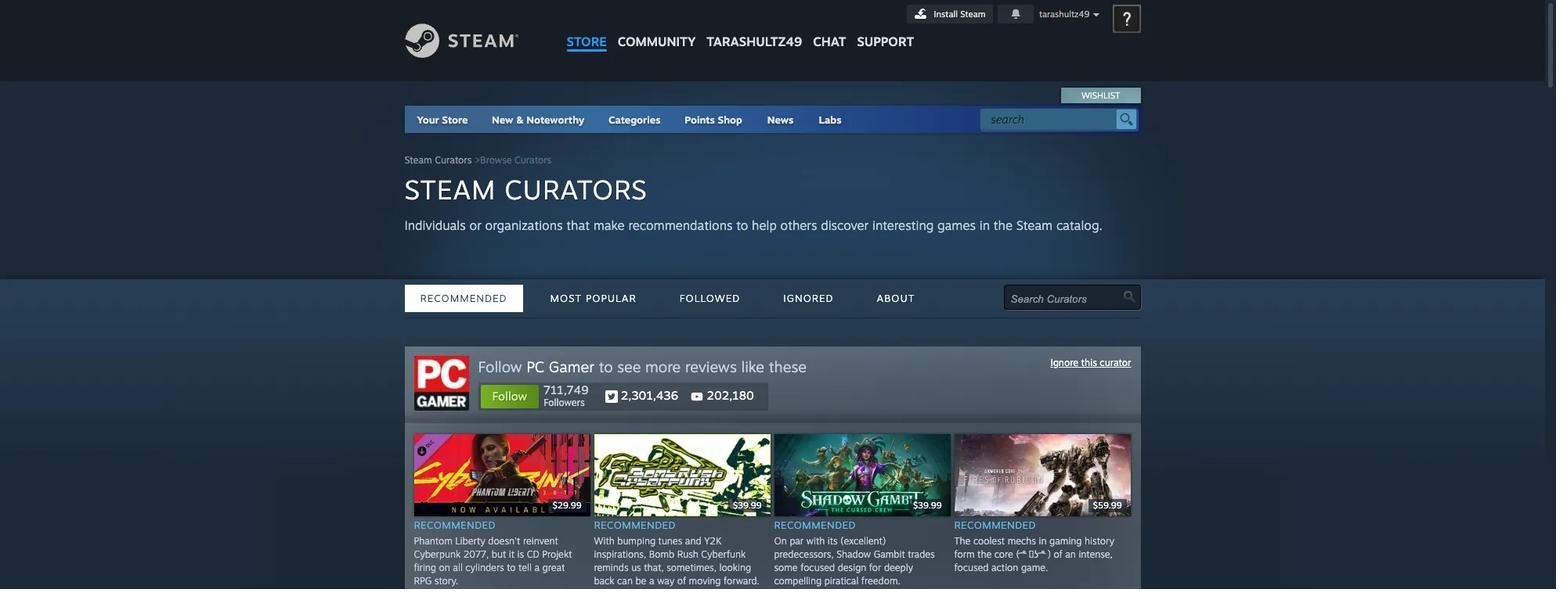 Task type: vqa. For each thing, say whether or not it's contained in the screenshot.
POSTED in the right of the page
no



Task type: describe. For each thing, give the bounding box(es) containing it.
steam left catalog.
[[1017, 218, 1053, 233]]

community
[[618, 34, 696, 49]]

categories
[[609, 114, 661, 126]]

search text field
[[991, 110, 1113, 130]]

wishlist
[[1082, 90, 1121, 101]]

discover
[[821, 218, 869, 233]]

back
[[594, 576, 615, 587]]

0 horizontal spatial in
[[980, 218, 990, 233]]

$39.99 link for recommended on par with its (excellent) predecessors, shadow gambit trades some focused design for deeply compelling piratical freedom.
[[774, 435, 955, 517]]

recommended for recommended
[[420, 292, 507, 305]]

with
[[807, 536, 825, 547]]

0 vertical spatial tarashultz49
[[1040, 9, 1090, 20]]

follow for follow pc gamer to see more reviews like these
[[478, 358, 522, 377]]

curators for steam curators
[[505, 173, 648, 206]]

rpg
[[414, 576, 432, 587]]

followed
[[680, 292, 741, 305]]

gaming
[[1050, 536, 1082, 547]]

cylinders
[[466, 562, 504, 574]]

ignore
[[1051, 357, 1079, 369]]

install steam
[[934, 9, 986, 20]]

2077,
[[464, 549, 489, 561]]

2,301,436
[[618, 389, 679, 403]]

1 vertical spatial to
[[599, 358, 613, 377]]

firing
[[414, 562, 436, 574]]

steam down steam curators link
[[405, 173, 496, 206]]

tarashultz49 link
[[701, 0, 808, 57]]

some
[[774, 562, 798, 574]]

ignore this curator
[[1051, 357, 1132, 369]]

1 horizontal spatial the
[[994, 218, 1013, 233]]

on
[[439, 562, 450, 574]]

points
[[685, 114, 715, 126]]

tunes
[[659, 536, 683, 547]]

cd
[[527, 549, 540, 561]]

freedom.
[[862, 576, 901, 587]]

>
[[475, 154, 480, 166]]

$39.99 for recommended with bumping tunes and y2k inspirations, bomb rush cyberfunk reminds us that, sometimes, looking back can be a way of moving forward.
[[733, 501, 762, 512]]

most popular link
[[535, 285, 652, 313]]

predecessors,
[[774, 549, 834, 561]]

new & noteworthy link
[[492, 114, 585, 126]]

reinvent
[[523, 536, 558, 547]]

compelling
[[774, 576, 822, 587]]

forward.
[[724, 576, 760, 587]]

recommended for recommended the coolest mechs in gaming history form the core ( ͡° ͜ʖ ͡° ) of an intense, focused action game.
[[955, 519, 1036, 532]]

recommendations
[[629, 218, 733, 233]]

looking
[[720, 562, 751, 574]]

1 ͡° from the left
[[1020, 549, 1026, 561]]

a for recommended with bumping tunes and y2k inspirations, bomb rush cyberfunk reminds us that, sometimes, looking back can be a way of moving forward.
[[649, 576, 655, 587]]

cyberfunk
[[701, 549, 746, 561]]

store link
[[561, 0, 612, 57]]

recommended phantom liberty doesn't reinvent cyberpunk 2077, but it is cd projekt firing on all cylinders to tell a great rpg story.
[[414, 519, 572, 587]]

$59.99
[[1093, 501, 1122, 512]]

others
[[781, 218, 818, 233]]

with
[[594, 536, 615, 547]]

in inside recommended the coolest mechs in gaming history form the core ( ͡° ͜ʖ ͡° ) of an intense, focused action game.
[[1039, 536, 1047, 547]]

$39.99 for recommended on par with its (excellent) predecessors, shadow gambit trades some focused design for deeply compelling piratical freedom.
[[913, 501, 942, 512]]

711,749
[[544, 383, 589, 398]]

phantom
[[414, 536, 453, 547]]

͜ʖ
[[1026, 549, 1039, 561]]

history
[[1085, 536, 1115, 547]]

store
[[442, 114, 468, 126]]

individuals
[[405, 218, 466, 233]]

$39.99 link for recommended with bumping tunes and y2k inspirations, bomb rush cyberfunk reminds us that, sometimes, looking back can be a way of moving forward.
[[594, 435, 774, 517]]

curators for steam curators > browse curators
[[435, 154, 472, 166]]

coolest
[[974, 536, 1005, 547]]

help
[[752, 218, 777, 233]]

steam curators > browse curators
[[405, 154, 552, 166]]

doesn't
[[488, 536, 520, 547]]

new
[[492, 114, 513, 126]]

recommended link
[[405, 285, 523, 313]]

deeply
[[884, 562, 914, 574]]

recommended the coolest mechs in gaming history form the core ( ͡° ͜ʖ ͡° ) of an intense, focused action game.
[[955, 519, 1115, 574]]

$29.99 link
[[414, 435, 594, 517]]

the
[[955, 536, 971, 547]]

pc
[[527, 358, 545, 377]]

ignored
[[784, 292, 834, 305]]

see
[[617, 358, 641, 377]]

chat link
[[808, 0, 852, 53]]

chat
[[813, 34, 846, 49]]

202,180
[[704, 389, 754, 403]]

its
[[828, 536, 838, 547]]

all
[[453, 562, 463, 574]]

gamer
[[549, 358, 595, 377]]

y2k
[[704, 536, 722, 547]]

711,749 followers
[[544, 383, 589, 409]]

shadow
[[837, 549, 871, 561]]

it
[[509, 549, 515, 561]]



Task type: locate. For each thing, give the bounding box(es) containing it.
focused down form
[[955, 562, 989, 574]]

your store
[[417, 114, 468, 126]]

tarashultz49 inside tarashultz49 link
[[707, 34, 802, 49]]

1 $39.99 link from the left
[[594, 435, 774, 517]]

0 horizontal spatial the
[[978, 549, 992, 561]]

in right games
[[980, 218, 990, 233]]

install
[[934, 9, 958, 20]]

recommended up coolest
[[955, 519, 1036, 532]]

$39.99 link up and
[[594, 435, 774, 517]]

recommended on par with its (excellent) predecessors, shadow gambit trades some focused design for deeply compelling piratical freedom.
[[774, 519, 935, 587]]

inspirations,
[[594, 549, 646, 561]]

0 vertical spatial in
[[980, 218, 990, 233]]

follow for follow
[[492, 389, 527, 404]]

and
[[685, 536, 702, 547]]

͡° down mechs in the bottom of the page
[[1020, 549, 1026, 561]]

of inside recommended the coolest mechs in gaming history form the core ( ͡° ͜ʖ ͡° ) of an intense, focused action game.
[[1054, 549, 1063, 561]]

0 vertical spatial the
[[994, 218, 1013, 233]]

that,
[[644, 562, 664, 574]]

curators
[[435, 154, 472, 166], [515, 154, 552, 166], [505, 173, 648, 206]]

0 vertical spatial follow
[[478, 358, 522, 377]]

0 horizontal spatial to
[[507, 562, 516, 574]]

focused inside the recommended on par with its (excellent) predecessors, shadow gambit trades some focused design for deeply compelling piratical freedom.
[[801, 562, 835, 574]]

focused inside recommended the coolest mechs in gaming history form the core ( ͡° ͜ʖ ͡° ) of an intense, focused action game.
[[955, 562, 989, 574]]

$39.99 up cyberfunk
[[733, 501, 762, 512]]

support link
[[852, 0, 920, 53]]

rush
[[677, 549, 699, 561]]

focused down predecessors,
[[801, 562, 835, 574]]

in right mechs in the bottom of the page
[[1039, 536, 1047, 547]]

a inside recommended with bumping tunes and y2k inspirations, bomb rush cyberfunk reminds us that, sometimes, looking back can be a way of moving forward.
[[649, 576, 655, 587]]

curator
[[1100, 357, 1132, 369]]

1 vertical spatial of
[[678, 576, 686, 587]]

new & noteworthy
[[492, 114, 585, 126]]

noteworthy
[[527, 114, 585, 126]]

$39.99 up trades
[[913, 501, 942, 512]]

recommended for recommended phantom liberty doesn't reinvent cyberpunk 2077, but it is cd projekt firing on all cylinders to tell a great rpg story.
[[414, 519, 496, 532]]

reviews
[[685, 358, 737, 377]]

like
[[742, 358, 765, 377]]

catalog.
[[1057, 218, 1103, 233]]

bomb
[[649, 549, 675, 561]]

liberty
[[455, 536, 486, 547]]

great
[[543, 562, 565, 574]]

1 horizontal spatial to
[[599, 358, 613, 377]]

1 focused from the left
[[801, 562, 835, 574]]

recommended with bumping tunes and y2k inspirations, bomb rush cyberfunk reminds us that, sometimes, looking back can be a way of moving forward.
[[594, 519, 760, 587]]

of
[[1054, 549, 1063, 561], [678, 576, 686, 587]]

organizations
[[485, 218, 563, 233]]

piratical
[[825, 576, 859, 587]]

None text field
[[1011, 294, 1125, 306]]

par
[[790, 536, 804, 547]]

1 $39.99 from the left
[[733, 501, 762, 512]]

1 vertical spatial a
[[649, 576, 655, 587]]

moving
[[689, 576, 721, 587]]

followed link
[[664, 285, 756, 313]]

gambit
[[874, 549, 905, 561]]

of right the way
[[678, 576, 686, 587]]

recommended for recommended on par with its (excellent) predecessors, shadow gambit trades some focused design for deeply compelling piratical freedom.
[[774, 519, 856, 532]]

for
[[870, 562, 882, 574]]

points shop
[[685, 114, 743, 126]]

an
[[1066, 549, 1076, 561]]

be
[[636, 576, 647, 587]]

0 vertical spatial a
[[535, 562, 540, 574]]

$39.99 link
[[594, 435, 774, 517], [774, 435, 955, 517]]

game.
[[1022, 562, 1048, 574]]

news link
[[755, 106, 807, 133]]

)
[[1048, 549, 1051, 561]]

about
[[877, 292, 915, 305]]

recommended up "with"
[[774, 519, 856, 532]]

1 vertical spatial follow
[[492, 389, 527, 404]]

the right games
[[994, 218, 1013, 233]]

0 vertical spatial to
[[737, 218, 748, 233]]

1 vertical spatial the
[[978, 549, 992, 561]]

͡°
[[1020, 549, 1026, 561], [1039, 549, 1045, 561]]

sometimes,
[[667, 562, 717, 574]]

shop
[[718, 114, 743, 126]]

(
[[1016, 549, 1020, 561]]

wishlist link
[[1062, 88, 1140, 103]]

steam down your
[[405, 154, 432, 166]]

0 horizontal spatial a
[[535, 562, 540, 574]]

a right tell at the left bottom of the page
[[535, 562, 540, 574]]

curators left >
[[435, 154, 472, 166]]

0 horizontal spatial tarashultz49
[[707, 34, 802, 49]]

a for recommended phantom liberty doesn't reinvent cyberpunk 2077, but it is cd projekt firing on all cylinders to tell a great rpg story.
[[535, 562, 540, 574]]

form
[[955, 549, 975, 561]]

of right ")"
[[1054, 549, 1063, 561]]

intense,
[[1079, 549, 1113, 561]]

recommended inside recommended with bumping tunes and y2k inspirations, bomb rush cyberfunk reminds us that, sometimes, looking back can be a way of moving forward.
[[594, 519, 676, 532]]

1 vertical spatial tarashultz49
[[707, 34, 802, 49]]

or
[[470, 218, 482, 233]]

about link
[[861, 285, 931, 313]]

followers
[[544, 397, 585, 409]]

is
[[517, 549, 524, 561]]

a inside 'recommended phantom liberty doesn't reinvent cyberpunk 2077, but it is cd projekt firing on all cylinders to tell a great rpg story.'
[[535, 562, 540, 574]]

recommended up liberty
[[414, 519, 496, 532]]

make
[[594, 218, 625, 233]]

core
[[995, 549, 1014, 561]]

way
[[657, 576, 675, 587]]

on
[[774, 536, 787, 547]]

install steam link
[[907, 5, 993, 24]]

recommended inside the recommended on par with its (excellent) predecessors, shadow gambit trades some focused design for deeply compelling piratical freedom.
[[774, 519, 856, 532]]

ignored link
[[768, 285, 850, 313]]

this
[[1082, 357, 1098, 369]]

recommended down or
[[420, 292, 507, 305]]

community link
[[612, 0, 701, 57]]

2 ͡° from the left
[[1039, 549, 1045, 561]]

$59.99 link
[[955, 435, 1135, 517]]

1 horizontal spatial in
[[1039, 536, 1047, 547]]

1 horizontal spatial tarashultz49
[[1040, 9, 1090, 20]]

1 horizontal spatial ͡°
[[1039, 549, 1045, 561]]

1 horizontal spatial focused
[[955, 562, 989, 574]]

steam right install
[[961, 9, 986, 20]]

0 vertical spatial of
[[1054, 549, 1063, 561]]

1 horizontal spatial $39.99
[[913, 501, 942, 512]]

story.
[[435, 576, 459, 587]]

support
[[857, 34, 914, 49]]

action
[[992, 562, 1019, 574]]

most
[[550, 292, 582, 305]]

1 horizontal spatial a
[[649, 576, 655, 587]]

2 vertical spatial to
[[507, 562, 516, 574]]

of inside recommended with bumping tunes and y2k inspirations, bomb rush cyberfunk reminds us that, sometimes, looking back can be a way of moving forward.
[[678, 576, 686, 587]]

2 $39.99 link from the left
[[774, 435, 955, 517]]

1 horizontal spatial of
[[1054, 549, 1063, 561]]

͡° left ")"
[[1039, 549, 1045, 561]]

to inside 'recommended phantom liberty doesn't reinvent cyberpunk 2077, but it is cd projekt firing on all cylinders to tell a great rpg story.'
[[507, 562, 516, 574]]

to
[[737, 218, 748, 233], [599, 358, 613, 377], [507, 562, 516, 574]]

recommended
[[420, 292, 507, 305], [414, 519, 496, 532], [594, 519, 676, 532], [774, 519, 856, 532], [955, 519, 1036, 532]]

steam curators
[[405, 173, 648, 206]]

a
[[535, 562, 540, 574], [649, 576, 655, 587]]

interesting
[[873, 218, 934, 233]]

recommended for recommended with bumping tunes and y2k inspirations, bomb rush cyberfunk reminds us that, sometimes, looking back can be a way of moving forward.
[[594, 519, 676, 532]]

recommended inside 'recommended phantom liberty doesn't reinvent cyberpunk 2077, but it is cd projekt firing on all cylinders to tell a great rpg story.'
[[414, 519, 496, 532]]

tarashultz49
[[1040, 9, 1090, 20], [707, 34, 802, 49]]

curators up that
[[505, 173, 648, 206]]

but
[[492, 549, 506, 561]]

2 focused from the left
[[955, 562, 989, 574]]

1 vertical spatial in
[[1039, 536, 1047, 547]]

ignore this curator link
[[1051, 357, 1132, 369]]

0 horizontal spatial of
[[678, 576, 686, 587]]

recommended inside recommended the coolest mechs in gaming history form the core ( ͡° ͜ʖ ͡° ) of an intense, focused action game.
[[955, 519, 1036, 532]]

$39.99 link up (excellent)
[[774, 435, 955, 517]]

to left 'see'
[[599, 358, 613, 377]]

follow down pc
[[492, 389, 527, 404]]

0 horizontal spatial $39.99
[[733, 501, 762, 512]]

to down it
[[507, 562, 516, 574]]

games
[[938, 218, 976, 233]]

the inside recommended the coolest mechs in gaming history form the core ( ͡° ͜ʖ ͡° ) of an intense, focused action game.
[[978, 549, 992, 561]]

None image field
[[1124, 291, 1136, 304]]

2 $39.99 from the left
[[913, 501, 942, 512]]

2 horizontal spatial to
[[737, 218, 748, 233]]

follow up follow link
[[478, 358, 522, 377]]

can
[[617, 576, 633, 587]]

curators up "steam curators"
[[515, 154, 552, 166]]

a right be
[[649, 576, 655, 587]]

0 horizontal spatial ͡°
[[1020, 549, 1026, 561]]

your
[[417, 114, 439, 126]]

to left help on the left top of page
[[737, 218, 748, 233]]

labs
[[819, 114, 842, 126]]

the down coolest
[[978, 549, 992, 561]]

recommended up bumping
[[594, 519, 676, 532]]

most popular
[[550, 292, 637, 305]]

0 horizontal spatial focused
[[801, 562, 835, 574]]

steam curators link
[[405, 154, 472, 166]]



